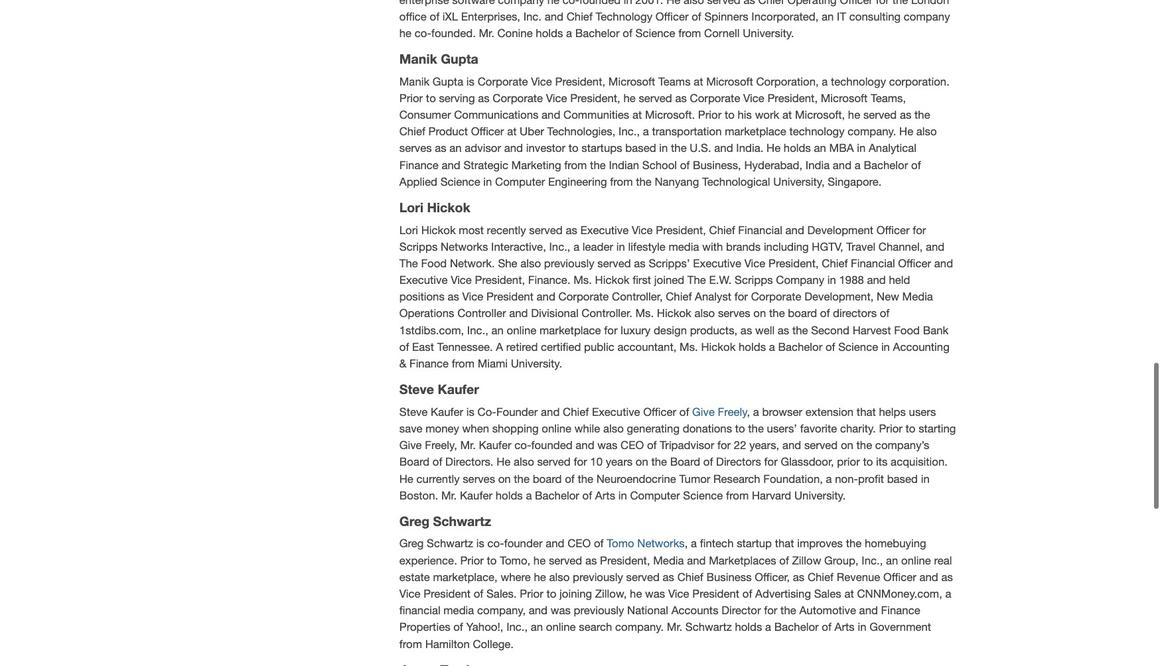 Task type: describe. For each thing, give the bounding box(es) containing it.
in down acquisition.
[[921, 469, 930, 482]]

of up tumor
[[703, 452, 713, 466]]

advisor
[[465, 138, 501, 152]]

kaufer down the directors.
[[460, 486, 493, 499]]

at right teams
[[694, 72, 703, 85]]

company. inside manik gupta is corporate vice president, microsoft teams at microsoft corporation, a technology corporation. prior to serving as corporate vice president, he served as corporate vice president, microsoft teams, consumer communications and communities at microsoft.  prior to his work at microsoft, he served as the chief product officer at uber technologies, inc., a transportation marketplace technology company.  he also serves as an advisor and investor to startups based in the u.s. and india.  he holds an mba in analytical finance and strategic marketing from the indian school of business, hyderabad, india and a bachelor of applied science in computer engineering from the nanyang technological university, singapore.
[[848, 122, 896, 135]]

0 vertical spatial mr.
[[460, 436, 476, 449]]

users
[[909, 402, 936, 415]]

of down analytical
[[911, 155, 921, 168]]

serves inside ", a browser extension that helps users save money when shopping online while also generating donations to the users' favorite charity. prior to starting give freely, mr. kaufer co-founded and was ceo of tripadvisor for 22 years, and served on the company's board of directors. he also served for 10 years on the board of directors for glassdoor, prior to its acquisition. he currently serves on the board of the neuroendocrine tumor research foundation, a non-profit based in boston. mr. kaufer holds a bachelor of arts in computer science from harvard university."
[[463, 469, 495, 482]]

manik for manik gupta is corporate vice president, microsoft teams at microsoft corporation, a technology corporation. prior to serving as corporate vice president, he served as corporate vice president, microsoft teams, consumer communications and communities at microsoft.  prior to his work at microsoft, he served as the chief product officer at uber technologies, inc., a transportation marketplace technology company.  he also serves as an advisor and investor to startups based in the u.s. and india.  he holds an mba in analytical finance and strategic marketing from the indian school of business, hyderabad, india and a bachelor of applied science in computer engineering from the nanyang technological university, singapore.
[[399, 72, 430, 85]]

years,
[[750, 436, 779, 449]]

chief down hgtv,
[[822, 254, 848, 267]]

1 vertical spatial food
[[894, 320, 920, 334]]

as down teams
[[675, 88, 687, 101]]

hickok up design
[[657, 304, 692, 317]]

he up boston.
[[399, 469, 413, 482]]

to down technologies,
[[569, 138, 579, 152]]

the down transportation
[[671, 138, 687, 152]]

an down homebuying
[[886, 551, 898, 564]]

the down the startups
[[590, 155, 606, 168]]

transportation
[[652, 122, 722, 135]]

of up currently
[[433, 452, 442, 466]]

school
[[642, 155, 677, 168]]

chief up accounts
[[677, 567, 703, 581]]

in down harvest
[[881, 337, 890, 350]]

non-
[[835, 469, 858, 482]]

in up "development,"
[[828, 270, 836, 284]]

cnnmoney.com,
[[857, 584, 942, 597]]

strategic
[[464, 155, 508, 168]]

channel,
[[879, 237, 923, 250]]

to left its
[[863, 452, 873, 466]]

of down the marketplace,
[[474, 584, 483, 597]]

neuroendocrine
[[597, 469, 676, 482]]

vice down network.
[[451, 270, 472, 284]]

a right freely
[[753, 402, 759, 415]]

0 horizontal spatial microsoft
[[609, 72, 655, 85]]

in down strategic
[[483, 172, 492, 185]]

u.s.
[[690, 138, 711, 152]]

, for kaufer
[[747, 402, 750, 415]]

officer inside "steve kaufer" element
[[643, 402, 676, 415]]

to left "tomo,"
[[487, 551, 497, 564]]

certified
[[541, 337, 581, 350]]

company's
[[875, 436, 930, 449]]

company. inside the , a fintech startup that improves the homebuying experience. prior to tomo, he served as president, media and marketplaces of zillow group, inc., an online real estate marketplace, where he also previously served as chief business officer, as chief revenue officer and as vice president of sales. prior to joining zillow, he was vice president of advertising sales at cnnmoney.com, a financial media company, and was previously national accounts director for the automotive and finance properties of yahoo!, inc., an online search company. mr. schwartz holds a bachelor of arts in government from hamilton college.
[[615, 618, 664, 631]]

holds inside lori hickok most recently served as executive vice president, chief financial and development officer for scripps networks interactive, inc., a leader in lifestyle media with brands including hgtv, travel channel, and the food network. she also previously served as scripps' executive vice president, chief financial officer and executive vice president, finance. ms. hickok first joined the e.w. scripps company in 1988 and held positions as vice president and corporate controller, chief analyst for corporate development, new media operations controller and divisional controller. ms. hickok also serves on the board of directors of 1stdibs.com, inc., an online marketplace for luxury design products, as well as the second harvest food bank of east tennessee. a retired certified public accountant, ms. hickok holds a bachelor of science in accounting & finance from miami university.
[[739, 337, 766, 350]]

nanyang
[[655, 172, 699, 185]]

startup
[[737, 534, 772, 547]]

, a browser extension that helps users save money when shopping online while also generating donations to the users' favorite charity. prior to starting give freely, mr. kaufer co-founded and was ceo of tripadvisor for 22 years, and served on the company's board of directors. he also served for 10 years on the board of directors for glassdoor, prior to its acquisition. he currently serves on the board of the neuroendocrine tumor research foundation, a non-profit based in boston. mr. kaufer holds a bachelor of arts in computer science from harvard university.
[[399, 402, 956, 499]]

&
[[399, 354, 406, 367]]

2 board from the left
[[670, 452, 700, 466]]

in right the mba at the right top
[[857, 138, 866, 152]]

1 vertical spatial previously
[[573, 567, 623, 581]]

consumer
[[399, 105, 451, 118]]

give inside ", a browser extension that helps users save money when shopping online while also generating donations to the users' favorite charity. prior to starting give freely, mr. kaufer co-founded and was ceo of tripadvisor for 22 years, and served on the company's board of directors. he also served for 10 years on the board of directors for glassdoor, prior to its acquisition. he currently serves on the board of the neuroendocrine tumor research foundation, a non-profit based in boston. mr. kaufer holds a bachelor of arts in computer science from harvard university."
[[399, 436, 422, 449]]

as left well
[[741, 320, 752, 334]]

1 horizontal spatial microsoft
[[706, 72, 753, 85]]

an up india
[[814, 138, 826, 152]]

in up school
[[659, 138, 668, 152]]

bachelor inside the , a fintech startup that improves the homebuying experience. prior to tomo, he served as president, media and marketplaces of zillow group, inc., an online real estate marketplace, where he also previously served as chief business officer, as chief revenue officer and as vice president of sales. prior to joining zillow, he was vice president of advertising sales at cnnmoney.com, a financial media company, and was previously national accounts director for the automotive and finance properties of yahoo!, inc., an online search company. mr. schwartz holds a bachelor of arts in government from hamilton college.
[[775, 618, 819, 631]]

he right the directors.
[[497, 452, 511, 466]]

0 horizontal spatial scripps
[[399, 237, 438, 250]]

he down greg schwartz is co-founder and ceo of tomo networks
[[534, 551, 546, 564]]

the up years,
[[748, 419, 764, 432]]

science inside ", a browser extension that helps users save money when shopping online while also generating donations to the users' favorite charity. prior to starting give freely, mr. kaufer co-founded and was ceo of tripadvisor for 22 years, and served on the company's board of directors. he also served for 10 years on the board of directors for glassdoor, prior to its acquisition. he currently serves on the board of the neuroendocrine tumor research foundation, a non-profit based in boston. mr. kaufer holds a bachelor of arts in computer science from harvard university."
[[683, 486, 723, 499]]

bachelor inside manik gupta is corporate vice president, microsoft teams at microsoft corporation, a technology corporation. prior to serving as corporate vice president, he served as corporate vice president, microsoft teams, consumer communications and communities at microsoft.  prior to his work at microsoft, he served as the chief product officer at uber technologies, inc., a transportation marketplace technology company.  he also serves as an advisor and investor to startups based in the u.s. and india.  he holds an mba in analytical finance and strategic marketing from the indian school of business, hyderabad, india and a bachelor of applied science in computer engineering from the nanyang technological university, singapore.
[[864, 155, 908, 168]]

favorite
[[800, 419, 837, 432]]

marketing
[[512, 155, 561, 168]]

improves
[[797, 534, 843, 547]]

directors
[[833, 304, 877, 317]]

in right leader
[[617, 237, 625, 250]]

he up analytical
[[899, 122, 913, 135]]

hickok down products,
[[701, 337, 736, 350]]

company,
[[477, 601, 526, 614]]

as up national
[[663, 567, 674, 581]]

executive up e.w.
[[693, 254, 741, 267]]

browser
[[762, 402, 803, 415]]

served down leader
[[598, 254, 631, 267]]

most
[[459, 220, 484, 233]]

founder
[[496, 402, 538, 415]]

bachelor inside ", a browser extension that helps users save money when shopping online while also generating donations to the users' favorite charity. prior to starting give freely, mr. kaufer co-founded and was ceo of tripadvisor for 22 years, and served on the company's board of directors. he also served for 10 years on the board of directors for glassdoor, prior to its acquisition. he currently serves on the board of the neuroendocrine tumor research foundation, a non-profit based in boston. mr. kaufer holds a bachelor of arts in computer science from harvard university."
[[535, 486, 579, 499]]

its
[[876, 452, 888, 466]]

in inside the , a fintech startup that improves the homebuying experience. prior to tomo, he served as president, media and marketplaces of zillow group, inc., an online real estate marketplace, where he also previously served as chief business officer, as chief revenue officer and as vice president of sales. prior to joining zillow, he was vice president of advertising sales at cnnmoney.com, a financial media company, and was previously national accounts director for the automotive and finance properties of yahoo!, inc., an online search company. mr. schwartz holds a bachelor of arts in government from hamilton college.
[[858, 618, 867, 631]]

tomo networks link
[[607, 534, 685, 547]]

vice up 'controller'
[[462, 287, 483, 300]]

2 horizontal spatial ms.
[[680, 337, 698, 350]]

on down the shopping
[[498, 469, 511, 482]]

controller,
[[612, 287, 663, 300]]

chief up sales
[[808, 567, 834, 581]]

online left search
[[546, 618, 576, 631]]

for down controller.
[[604, 320, 618, 334]]

university. inside lori hickok most recently served as executive vice president, chief financial and development officer for scripps networks interactive, inc., a leader in lifestyle media with brands including hgtv, travel channel, and the food network. she also previously served as scripps' executive vice president, chief financial officer and executive vice president, finance. ms. hickok first joined the e.w. scripps company in 1988 and held positions as vice president and corporate controller, chief analyst for corporate development, new media operations controller and divisional controller. ms. hickok also serves on the board of directors of 1stdibs.com, inc., an online marketplace for luxury design products, as well as the second harvest food bank of east tennessee. a retired certified public accountant, ms. hickok holds a bachelor of science in accounting & finance from miami university.
[[511, 354, 562, 367]]

0 vertical spatial give
[[692, 402, 715, 415]]

board inside lori hickok most recently served as executive vice president, chief financial and development officer for scripps networks interactive, inc., a leader in lifestyle media with brands including hgtv, travel channel, and the food network. she also previously served as scripps' executive vice president, chief financial officer and executive vice president, finance. ms. hickok first joined the e.w. scripps company in 1988 and held positions as vice president and corporate controller, chief analyst for corporate development, new media operations controller and divisional controller. ms. hickok also serves on the board of directors of 1stdibs.com, inc., an online marketplace for luxury design products, as well as the second harvest food bank of east tennessee. a retired certified public accountant, ms. hickok holds a bachelor of science in accounting & finance from miami university.
[[788, 304, 817, 317]]

chief inside "steve kaufer" element
[[563, 402, 589, 415]]

tomo
[[607, 534, 634, 547]]

schwartz for greg schwartz is co-founder and ceo of tomo networks
[[427, 534, 473, 547]]

communications
[[454, 105, 539, 118]]

the up 'neuroendocrine'
[[651, 452, 667, 466]]

a down advertising
[[765, 618, 771, 631]]

a up microsoft,
[[822, 72, 828, 85]]

accounting
[[893, 337, 950, 350]]

interactive,
[[491, 237, 546, 250]]

1stdibs.com,
[[399, 320, 464, 334]]

is for greg schwartz
[[476, 534, 484, 547]]

as up "joining"
[[585, 551, 597, 564]]

science inside lori hickok most recently served as executive vice president, chief financial and development officer for scripps networks interactive, inc., a leader in lifestyle media with brands including hgtv, travel channel, and the food network. she also previously served as scripps' executive vice president, chief financial officer and executive vice president, finance. ms. hickok first joined the e.w. scripps company in 1988 and held positions as vice president and corporate controller, chief analyst for corporate development, new media operations controller and divisional controller. ms. hickok also serves on the board of directors of 1stdibs.com, inc., an online marketplace for luxury design products, as well as the second harvest food bank of east tennessee. a retired certified public accountant, ms. hickok holds a bachelor of science in accounting & finance from miami university.
[[838, 337, 878, 350]]

products,
[[690, 320, 738, 334]]

helps
[[879, 402, 906, 415]]

1 vertical spatial technology
[[790, 122, 845, 135]]

product
[[429, 122, 468, 135]]

steve for steve kaufer
[[399, 379, 434, 394]]

at right work
[[783, 105, 792, 118]]

india
[[806, 155, 830, 168]]

well
[[755, 320, 775, 334]]

1988
[[839, 270, 864, 284]]

teams
[[658, 72, 691, 85]]

of down second
[[826, 337, 835, 350]]

the down the shopping
[[514, 469, 530, 482]]

indian
[[609, 155, 639, 168]]

business,
[[693, 155, 741, 168]]

uber
[[520, 122, 544, 135]]

network.
[[450, 254, 495, 267]]

microsoft.
[[645, 105, 695, 118]]

inc., down 'controller'
[[467, 320, 488, 334]]

also right while
[[603, 419, 624, 432]]

of up donations
[[680, 402, 689, 415]]

joining
[[560, 584, 592, 597]]

2 horizontal spatial president
[[692, 584, 740, 597]]

glassdoor,
[[781, 452, 834, 466]]

a down real
[[946, 584, 952, 597]]

charity.
[[840, 419, 876, 432]]

manik gupta element
[[395, 48, 961, 187]]

hickok down the lori hickok
[[421, 220, 456, 233]]

public
[[584, 337, 615, 350]]

0 vertical spatial ms.
[[574, 270, 592, 284]]

on inside lori hickok most recently served as executive vice president, chief financial and development officer for scripps networks interactive, inc., a leader in lifestyle media with brands including hgtv, travel channel, and the food network. she also previously served as scripps' executive vice president, chief financial officer and executive vice president, finance. ms. hickok first joined the e.w. scripps company in 1988 and held positions as vice president and corporate controller, chief analyst for corporate development, new media operations controller and divisional controller. ms. hickok also serves on the board of directors of 1stdibs.com, inc., an online marketplace for luxury design products, as well as the second harvest food bank of east tennessee. a retired certified public accountant, ms. hickok holds a bachelor of science in accounting & finance from miami university.
[[754, 304, 766, 317]]

manik gupta is corporate vice president, microsoft teams at microsoft corporation, a technology corporation. prior to serving as corporate vice president, he served as corporate vice president, microsoft teams, consumer communications and communities at microsoft.  prior to his work at microsoft, he served as the chief product officer at uber technologies, inc., a transportation marketplace technology company.  he also serves as an advisor and investor to startups based in the u.s. and india.  he holds an mba in analytical finance and strategic marketing from the indian school of business, hyderabad, india and a bachelor of applied science in computer engineering from the nanyang technological university, singapore.
[[399, 72, 950, 185]]

22
[[734, 436, 746, 449]]

of up hamilton
[[453, 618, 463, 631]]

greg schwartz
[[399, 510, 491, 526]]

controller.
[[582, 304, 632, 317]]

directors
[[716, 452, 761, 466]]

in down 'neuroendocrine'
[[618, 486, 627, 499]]

microsoft,
[[795, 105, 845, 118]]

inc., up finance.
[[549, 237, 571, 250]]

board inside ", a browser extension that helps users save money when shopping online while also generating donations to the users' favorite charity. prior to starting give freely, mr. kaufer co-founded and was ceo of tripadvisor for 22 years, and served on the company's board of directors. he also served for 10 years on the board of directors for glassdoor, prior to its acquisition. he currently serves on the board of the neuroendocrine tumor research foundation, a non-profit based in boston. mr. kaufer holds a bachelor of arts in computer science from harvard university."
[[533, 469, 562, 482]]

homebuying
[[865, 534, 926, 547]]

president inside lori hickok most recently served as executive vice president, chief financial and development officer for scripps networks interactive, inc., a leader in lifestyle media with brands including hgtv, travel channel, and the food network. she also previously served as scripps' executive vice president, chief financial officer and executive vice president, finance. ms. hickok first joined the e.w. scripps company in 1988 and held positions as vice president and corporate controller, chief analyst for corporate development, new media operations controller and divisional controller. ms. hickok also serves on the board of directors of 1stdibs.com, inc., an online marketplace for luxury design products, as well as the second harvest food bank of east tennessee. a retired certified public accountant, ms. hickok holds a bachelor of science in accounting & finance from miami university.
[[487, 287, 534, 300]]

for left 22
[[718, 436, 731, 449]]

0 vertical spatial food
[[421, 254, 447, 267]]

shopping
[[492, 419, 539, 432]]

national
[[627, 601, 668, 614]]

of down 10
[[583, 486, 592, 499]]

0 vertical spatial technology
[[831, 72, 886, 85]]

the up group,
[[846, 534, 862, 547]]

work
[[755, 105, 779, 118]]

lori hickok
[[399, 197, 470, 212]]

held
[[889, 270, 910, 284]]

leader
[[583, 237, 613, 250]]

at inside the , a fintech startup that improves the homebuying experience. prior to tomo, he served as president, media and marketplaces of zillow group, inc., an online real estate marketplace, where he also previously served as chief business officer, as chief revenue officer and as vice president of sales. prior to joining zillow, he was vice president of advertising sales at cnnmoney.com, a financial media company, and was previously national accounts director for the automotive and finance properties of yahoo!, inc., an online search company. mr. schwartz holds a bachelor of arts in government from hamilton college.
[[845, 584, 854, 597]]

greg schwartz is co-founder and ceo of tomo networks
[[399, 534, 685, 547]]

0 horizontal spatial president
[[424, 584, 471, 597]]

kaufer up money on the bottom left of page
[[431, 402, 463, 415]]

on up 'neuroendocrine'
[[636, 452, 648, 466]]

steve kaufer is co-founder and chief executive officer of give freely
[[399, 402, 747, 415]]

he right where
[[534, 567, 546, 581]]

estate
[[399, 567, 430, 581]]

manik for manik gupta
[[399, 48, 437, 63]]

finance inside lori hickok most recently served as executive vice president, chief financial and development officer for scripps networks interactive, inc., a leader in lifestyle media with brands including hgtv, travel channel, and the food network. she also previously served as scripps' executive vice president, chief financial officer and executive vice president, finance. ms. hickok first joined the e.w. scripps company in 1988 and held positions as vice president and corporate controller, chief analyst for corporate development, new media operations controller and divisional controller. ms. hickok also serves on the board of directors of 1stdibs.com, inc., an online marketplace for luxury design products, as well as the second harvest food bank of east tennessee. a retired certified public accountant, ms. hickok holds a bachelor of science in accounting & finance from miami university.
[[410, 354, 449, 367]]

officer up channel,
[[877, 220, 910, 233]]

the down 10
[[578, 469, 593, 482]]

miami
[[478, 354, 508, 367]]

schwartz for greg schwartz
[[433, 510, 491, 526]]

0 horizontal spatial financial
[[738, 220, 783, 233]]

lori for lori hickok most recently served as executive vice president, chief financial and development officer for scripps networks interactive, inc., a leader in lifestyle media with brands including hgtv, travel channel, and the food network. she also previously served as scripps' executive vice president, chief financial officer and executive vice president, finance. ms. hickok first joined the e.w. scripps company in 1988 and held positions as vice president and corporate controller, chief analyst for corporate development, new media operations controller and divisional controller. ms. hickok also serves on the board of directors of 1stdibs.com, inc., an online marketplace for luxury design products, as well as the second harvest food bank of east tennessee. a retired certified public accountant, ms. hickok holds a bachelor of science in accounting & finance from miami university.
[[399, 220, 418, 233]]

second
[[811, 320, 850, 334]]

arts inside the , a fintech startup that improves the homebuying experience. prior to tomo, he served as president, media and marketplaces of zillow group, inc., an online real estate marketplace, where he also previously served as chief business officer, as chief revenue officer and as vice president of sales. prior to joining zillow, he was vice president of advertising sales at cnnmoney.com, a financial media company, and was previously national accounts director for the automotive and finance properties of yahoo!, inc., an online search company. mr. schwartz holds a bachelor of arts in government from hamilton college.
[[835, 618, 855, 631]]

to left "joining"
[[547, 584, 556, 597]]

teams,
[[871, 88, 906, 101]]

as up operations
[[448, 287, 459, 300]]

online inside lori hickok most recently served as executive vice president, chief financial and development officer for scripps networks interactive, inc., a leader in lifestyle media with brands including hgtv, travel channel, and the food network. she also previously served as scripps' executive vice president, chief financial officer and executive vice president, finance. ms. hickok first joined the e.w. scripps company in 1988 and held positions as vice president and corporate controller, chief analyst for corporate development, new media operations controller and divisional controller. ms. hickok also serves on the board of directors of 1stdibs.com, inc., an online marketplace for luxury design products, as well as the second harvest food bank of east tennessee. a retired certified public accountant, ms. hickok holds a bachelor of science in accounting & finance from miami university.
[[507, 320, 537, 334]]

of down the founded
[[565, 469, 575, 482]]

executive inside "steve kaufer" element
[[592, 402, 640, 415]]

from inside lori hickok most recently served as executive vice president, chief financial and development officer for scripps networks interactive, inc., a leader in lifestyle media with brands including hgtv, travel channel, and the food network. she also previously served as scripps' executive vice president, chief financial officer and executive vice president, finance. ms. hickok first joined the e.w. scripps company in 1988 and held positions as vice president and corporate controller, chief analyst for corporate development, new media operations controller and divisional controller. ms. hickok also serves on the board of directors of 1stdibs.com, inc., an online marketplace for luxury design products, as well as the second harvest food bank of east tennessee. a retired certified public accountant, ms. hickok holds a bachelor of science in accounting & finance from miami university.
[[452, 354, 475, 367]]

vice up lifestyle
[[632, 220, 653, 233]]

gupta for manik gupta
[[441, 48, 478, 63]]

ceo inside ", a browser extension that helps users save money when shopping online while also generating donations to the users' favorite charity. prior to starting give freely, mr. kaufer co-founded and was ceo of tripadvisor for 22 years, and served on the company's board of directors. he also served for 10 years on the board of directors for glassdoor, prior to its acquisition. he currently serves on the board of the neuroendocrine tumor research foundation, a non-profit based in boston. mr. kaufer holds a bachelor of arts in computer science from harvard university."
[[621, 436, 644, 449]]

of up &
[[399, 337, 409, 350]]

also down "analyst"
[[695, 304, 715, 317]]

1 vertical spatial the
[[688, 270, 706, 284]]

university,
[[773, 172, 825, 185]]

as up communications
[[478, 88, 490, 101]]

0 horizontal spatial the
[[399, 254, 418, 267]]

hgtv,
[[812, 237, 843, 250]]

give freely link
[[692, 402, 747, 415]]

freely,
[[425, 436, 457, 449]]

a left leader
[[574, 237, 580, 250]]

director
[[722, 601, 761, 614]]

, for schwartz
[[685, 534, 688, 547]]

analyst
[[695, 287, 732, 300]]

2 horizontal spatial microsoft
[[821, 88, 868, 101]]

greg for greg schwartz is co-founder and ceo of tomo networks
[[399, 534, 424, 547]]

joined
[[654, 270, 685, 284]]

controller
[[457, 304, 506, 317]]

media inside lori hickok most recently served as executive vice president, chief financial and development officer for scripps networks interactive, inc., a leader in lifestyle media with brands including hgtv, travel channel, and the food network. she also previously served as scripps' executive vice president, chief financial officer and executive vice president, finance. ms. hickok first joined the e.w. scripps company in 1988 and held positions as vice president and corporate controller, chief analyst for corporate development, new media operations controller and divisional controller. ms. hickok also serves on the board of directors of 1stdibs.com, inc., an online marketplace for luxury design products, as well as the second harvest food bank of east tennessee. a retired certified public accountant, ms. hickok holds a bachelor of science in accounting & finance from miami university.
[[902, 287, 933, 300]]

networks inside lori hickok most recently served as executive vice president, chief financial and development officer for scripps networks interactive, inc., a leader in lifestyle media with brands including hgtv, travel channel, and the food network. she also previously served as scripps' executive vice president, chief financial officer and executive vice president, finance. ms. hickok first joined the e.w. scripps company in 1988 and held positions as vice president and corporate controller, chief analyst for corporate development, new media operations controller and divisional controller. ms. hickok also serves on the board of directors of 1stdibs.com, inc., an online marketplace for luxury design products, as well as the second harvest food bank of east tennessee. a retired certified public accountant, ms. hickok holds a bachelor of science in accounting & finance from miami university.
[[441, 237, 488, 250]]

kaufer down when
[[479, 436, 512, 449]]

media inside the , a fintech startup that improves the homebuying experience. prior to tomo, he served as president, media and marketplaces of zillow group, inc., an online real estate marketplace, where he also previously served as chief business officer, as chief revenue officer and as vice president of sales. prior to joining zillow, he was vice president of advertising sales at cnnmoney.com, a financial media company, and was previously national accounts director for the automotive and finance properties of yahoo!, inc., an online search company. mr. schwartz holds a bachelor of arts in government from hamilton college.
[[653, 551, 684, 564]]

is for steve kaufer
[[467, 402, 475, 415]]

properties
[[399, 618, 450, 631]]

bachelor inside lori hickok most recently served as executive vice president, chief financial and development officer for scripps networks interactive, inc., a leader in lifestyle media with brands including hgtv, travel channel, and the food network. she also previously served as scripps' executive vice president, chief financial officer and executive vice president, finance. ms. hickok first joined the e.w. scripps company in 1988 and held positions as vice president and corporate controller, chief analyst for corporate development, new media operations controller and divisional controller. ms. hickok also serves on the board of directors of 1stdibs.com, inc., an online marketplace for luxury design products, as well as the second harvest food bank of east tennessee. a retired certified public accountant, ms. hickok holds a bachelor of science in accounting & finance from miami university.
[[778, 337, 823, 350]]

applied
[[399, 172, 437, 185]]

first
[[633, 270, 651, 284]]

1 vertical spatial was
[[645, 584, 665, 597]]

holds inside ", a browser extension that helps users save money when shopping online while also generating donations to the users' favorite charity. prior to starting give freely, mr. kaufer co-founded and was ceo of tripadvisor for 22 years, and served on the company's board of directors. he also served for 10 years on the board of directors for glassdoor, prior to its acquisition. he currently serves on the board of the neuroendocrine tumor research foundation, a non-profit based in boston. mr. kaufer holds a bachelor of arts in computer science from harvard university."
[[496, 486, 523, 499]]

1 horizontal spatial ms.
[[636, 304, 654, 317]]

of left tomo
[[594, 534, 604, 547]]

founder
[[504, 534, 543, 547]]

engineering
[[548, 172, 607, 185]]

chief down joined
[[666, 287, 692, 300]]

an inside lori hickok most recently served as executive vice president, chief financial and development officer for scripps networks interactive, inc., a leader in lifestyle media with brands including hgtv, travel channel, and the food network. she also previously served as scripps' executive vice president, chief financial officer and executive vice president, finance. ms. hickok first joined the e.w. scripps company in 1988 and held positions as vice president and corporate controller, chief analyst for corporate development, new media operations controller and divisional controller. ms. hickok also serves on the board of directors of 1stdibs.com, inc., an online marketplace for luxury design products, as well as the second harvest food bank of east tennessee. a retired certified public accountant, ms. hickok holds a bachelor of science in accounting & finance from miami university.
[[492, 320, 504, 334]]

scripps'
[[649, 254, 690, 267]]

financial
[[399, 601, 441, 614]]

the left second
[[792, 320, 808, 334]]

1 horizontal spatial financial
[[851, 254, 895, 267]]

vice up his in the top right of the page
[[743, 88, 765, 101]]

lori for lori hickok
[[399, 197, 424, 212]]

that for steve kaufer
[[857, 402, 876, 415]]

the down corporation.
[[915, 105, 930, 118]]

greg for greg schwartz
[[399, 510, 430, 526]]

of up director
[[743, 584, 752, 597]]

mr. inside the , a fintech startup that improves the homebuying experience. prior to tomo, he served as president, media and marketplaces of zillow group, inc., an online real estate marketplace, where he also previously served as chief business officer, as chief revenue officer and as vice president of sales. prior to joining zillow, he was vice president of advertising sales at cnnmoney.com, a financial media company, and was previously national accounts director for the automotive and finance properties of yahoo!, inc., an online search company. mr. schwartz holds a bachelor of arts in government from hamilton college.
[[667, 618, 682, 631]]

inc., up revenue
[[862, 551, 883, 564]]

tennessee.
[[437, 337, 493, 350]]



Task type: locate. For each thing, give the bounding box(es) containing it.
company
[[776, 270, 824, 284]]

officer inside the , a fintech startup that improves the homebuying experience. prior to tomo, he served as president, media and marketplaces of zillow group, inc., an online real estate marketplace, where he also previously served as chief business officer, as chief revenue officer and as vice president of sales. prior to joining zillow, he was vice president of advertising sales at cnnmoney.com, a financial media company, and was previously national accounts director for the automotive and finance properties of yahoo!, inc., an online search company. mr. schwartz holds a bachelor of arts in government from hamilton college.
[[884, 567, 917, 581]]

co- inside the greg schwartz element
[[488, 534, 504, 547]]

arts
[[595, 486, 615, 499], [835, 618, 855, 631]]

a left non-
[[826, 469, 832, 482]]

holds inside manik gupta is corporate vice president, microsoft teams at microsoft corporation, a technology corporation. prior to serving as corporate vice president, he served as corporate vice president, microsoft teams, consumer communications and communities at microsoft.  prior to his work at microsoft, he served as the chief product officer at uber technologies, inc., a transportation marketplace technology company.  he also serves as an advisor and investor to startups based in the u.s. and india.  he holds an mba in analytical finance and strategic marketing from the indian school of business, hyderabad, india and a bachelor of applied science in computer engineering from the nanyang technological university, singapore.
[[784, 138, 811, 152]]

0 horizontal spatial ,
[[685, 534, 688, 547]]

from down properties
[[399, 634, 422, 648]]

inc.,
[[619, 122, 640, 135], [549, 237, 571, 250], [467, 320, 488, 334], [862, 551, 883, 564], [507, 618, 528, 631]]

1 vertical spatial scripps
[[735, 270, 773, 284]]

of
[[680, 155, 690, 168], [911, 155, 921, 168], [820, 304, 830, 317], [880, 304, 890, 317], [399, 337, 409, 350], [826, 337, 835, 350], [680, 402, 689, 415], [647, 436, 657, 449], [433, 452, 442, 466], [703, 452, 713, 466], [565, 469, 575, 482], [583, 486, 592, 499], [594, 534, 604, 547], [779, 551, 789, 564], [474, 584, 483, 597], [743, 584, 752, 597], [453, 618, 463, 631], [822, 618, 832, 631]]

1 vertical spatial financial
[[851, 254, 895, 267]]

from down tennessee.
[[452, 354, 475, 367]]

university. inside ", a browser extension that helps users save money when shopping online while also generating donations to the users' favorite charity. prior to starting give freely, mr. kaufer co-founded and was ceo of tripadvisor for 22 years, and served on the company's board of directors. he also served for 10 years on the board of directors for glassdoor, prior to its acquisition. he currently serves on the board of the neuroendocrine tumor research foundation, a non-profit based in boston. mr. kaufer holds a bachelor of arts in computer science from harvard university."
[[795, 486, 846, 499]]

1 horizontal spatial company.
[[848, 122, 896, 135]]

ms. down "controller,"
[[636, 304, 654, 317]]

to up company's
[[906, 419, 916, 432]]

, inside the , a fintech startup that improves the homebuying experience. prior to tomo, he served as president, media and marketplaces of zillow group, inc., an online real estate marketplace, where he also previously served as chief business officer, as chief revenue officer and as vice president of sales. prior to joining zillow, he was vice president of advertising sales at cnnmoney.com, a financial media company, and was previously national accounts director for the automotive and finance properties of yahoo!, inc., an online search company. mr. schwartz holds a bachelor of arts in government from hamilton college.
[[685, 534, 688, 547]]

0 vertical spatial networks
[[441, 237, 488, 250]]

as up first
[[634, 254, 646, 267]]

0 vertical spatial arts
[[595, 486, 615, 499]]

schwartz down currently
[[433, 510, 491, 526]]

2 lori from the top
[[399, 220, 418, 233]]

travel
[[846, 237, 876, 250]]

0 horizontal spatial give
[[399, 436, 422, 449]]

is inside "steve kaufer" element
[[467, 402, 475, 415]]

at left microsoft.
[[633, 105, 642, 118]]

the up "analyst"
[[688, 270, 706, 284]]

computer inside manik gupta is corporate vice president, microsoft teams at microsoft corporation, a technology corporation. prior to serving as corporate vice president, he served as corporate vice president, microsoft teams, consumer communications and communities at microsoft.  prior to his work at microsoft, he served as the chief product officer at uber technologies, inc., a transportation marketplace technology company.  he also serves as an advisor and investor to startups based in the u.s. and india.  he holds an mba in analytical finance and strategic marketing from the indian school of business, hyderabad, india and a bachelor of applied science in computer engineering from the nanyang technological university, singapore.
[[495, 172, 545, 185]]

media down held
[[902, 287, 933, 300]]

to left his in the top right of the page
[[725, 105, 735, 118]]

1 vertical spatial serves
[[718, 304, 751, 317]]

2 vertical spatial schwartz
[[686, 618, 732, 631]]

1 horizontal spatial president
[[487, 287, 534, 300]]

ms. down design
[[680, 337, 698, 350]]

business
[[707, 567, 752, 581]]

2 vertical spatial is
[[476, 534, 484, 547]]

arts inside ", a browser extension that helps users save money when shopping online while also generating donations to the users' favorite charity. prior to starting give freely, mr. kaufer co-founded and was ceo of tripadvisor for 22 years, and served on the company's board of directors. he also served for 10 years on the board of directors for glassdoor, prior to its acquisition. he currently serves on the board of the neuroendocrine tumor research foundation, a non-profit based in boston. mr. kaufer holds a bachelor of arts in computer science from harvard university."
[[595, 486, 615, 499]]

from inside ", a browser extension that helps users save money when shopping online while also generating donations to the users' favorite charity. prior to starting give freely, mr. kaufer co-founded and was ceo of tripadvisor for 22 years, and served on the company's board of directors. he also served for 10 years on the board of directors for glassdoor, prior to its acquisition. he currently serves on the board of the neuroendocrine tumor research foundation, a non-profit based in boston. mr. kaufer holds a bachelor of arts in computer science from harvard university."
[[726, 486, 749, 499]]

1 manik from the top
[[399, 48, 437, 63]]

executive up positions
[[399, 270, 448, 284]]

0 vertical spatial that
[[857, 402, 876, 415]]

1 vertical spatial give
[[399, 436, 422, 449]]

steve for steve kaufer is co-founder and chief executive officer of give freely
[[399, 402, 428, 415]]

board up currently
[[399, 452, 430, 466]]

brands
[[726, 237, 761, 250]]

corporation,
[[756, 72, 819, 85]]

search
[[579, 618, 612, 631]]

prior down where
[[520, 584, 543, 597]]

0 vertical spatial scripps
[[399, 237, 438, 250]]

lori
[[399, 197, 424, 212], [399, 220, 418, 233]]

2 steve from the top
[[399, 402, 428, 415]]

as down zillow
[[793, 567, 805, 581]]

president,
[[555, 72, 605, 85], [570, 88, 620, 101], [768, 88, 818, 101], [656, 220, 706, 233], [769, 254, 819, 267], [475, 270, 525, 284], [600, 551, 650, 564]]

lori hickok element
[[395, 197, 961, 369]]

1 steve from the top
[[399, 379, 434, 394]]

science inside manik gupta is corporate vice president, microsoft teams at microsoft corporation, a technology corporation. prior to serving as corporate vice president, he served as corporate vice president, microsoft teams, consumer communications and communities at microsoft.  prior to his work at microsoft, he served as the chief product officer at uber technologies, inc., a transportation marketplace technology company.  he also serves as an advisor and investor to startups based in the u.s. and india.  he holds an mba in analytical finance and strategic marketing from the indian school of business, hyderabad, india and a bachelor of applied science in computer engineering from the nanyang technological university, singapore.
[[441, 172, 480, 185]]

of up nanyang
[[680, 155, 690, 168]]

was inside ", a browser extension that helps users save money when shopping online while also generating donations to the users' favorite charity. prior to starting give freely, mr. kaufer co-founded and was ceo of tripadvisor for 22 years, and served on the company's board of directors. he also served for 10 years on the board of directors for glassdoor, prior to its acquisition. he currently serves on the board of the neuroendocrine tumor research foundation, a non-profit based in boston. mr. kaufer holds a bachelor of arts in computer science from harvard university."
[[598, 436, 618, 449]]

also down the founded
[[514, 452, 534, 466]]

prior up the marketplace,
[[460, 551, 484, 564]]

1 horizontal spatial media
[[902, 287, 933, 300]]

0 vertical spatial co-
[[515, 436, 531, 449]]

prior down helps
[[879, 419, 903, 432]]

0 horizontal spatial serves
[[399, 138, 432, 152]]

2 vertical spatial mr.
[[667, 618, 682, 631]]

served up microsoft.
[[639, 88, 672, 101]]

chief up with
[[709, 220, 735, 233]]

also inside manik gupta is corporate vice president, microsoft teams at microsoft corporation, a technology corporation. prior to serving as corporate vice president, he served as corporate vice president, microsoft teams, consumer communications and communities at microsoft.  prior to his work at microsoft, he served as the chief product officer at uber technologies, inc., a transportation marketplace technology company.  he also serves as an advisor and investor to startups based in the u.s. and india.  he holds an mba in analytical finance and strategic marketing from the indian school of business, hyderabad, india and a bachelor of applied science in computer engineering from the nanyang technological university, singapore.
[[917, 122, 937, 135]]

2 vertical spatial science
[[683, 486, 723, 499]]

prior
[[399, 88, 423, 101], [698, 105, 722, 118], [879, 419, 903, 432], [460, 551, 484, 564], [520, 584, 543, 597]]

serves down the directors.
[[463, 469, 495, 482]]

0 vertical spatial was
[[598, 436, 618, 449]]

served down tomo networks link
[[626, 567, 660, 581]]

co-
[[478, 402, 496, 415]]

0 vertical spatial media
[[902, 287, 933, 300]]

mr. down currently
[[441, 486, 457, 499]]

finance inside the , a fintech startup that improves the homebuying experience. prior to tomo, he served as president, media and marketplaces of zillow group, inc., an online real estate marketplace, where he also previously served as chief business officer, as chief revenue officer and as vice president of sales. prior to joining zillow, he was vice president of advertising sales at cnnmoney.com, a financial media company, and was previously national accounts director for the automotive and finance properties of yahoo!, inc., an online search company. mr. schwartz holds a bachelor of arts in government from hamilton college.
[[881, 601, 920, 614]]

fintech
[[700, 534, 734, 547]]

officer down channel,
[[898, 254, 931, 267]]

accountant,
[[618, 337, 677, 350]]

harvard
[[752, 486, 791, 499]]

1 horizontal spatial university.
[[795, 486, 846, 499]]

1 horizontal spatial mr.
[[460, 436, 476, 449]]

an
[[450, 138, 462, 152], [814, 138, 826, 152], [492, 320, 504, 334], [886, 551, 898, 564], [531, 618, 543, 631]]

officer up advisor
[[471, 122, 504, 135]]

inc., inside manik gupta is corporate vice president, microsoft teams at microsoft corporation, a technology corporation. prior to serving as corporate vice president, he served as corporate vice president, microsoft teams, consumer communications and communities at microsoft.  prior to his work at microsoft, he served as the chief product officer at uber technologies, inc., a transportation marketplace technology company.  he also serves as an advisor and investor to startups based in the u.s. and india.  he holds an mba in analytical finance and strategic marketing from the indian school of business, hyderabad, india and a bachelor of applied science in computer engineering from the nanyang technological university, singapore.
[[619, 122, 640, 135]]

automotive
[[799, 601, 856, 614]]

1 horizontal spatial ,
[[747, 402, 750, 415]]

on
[[754, 304, 766, 317], [841, 436, 854, 449], [636, 452, 648, 466], [498, 469, 511, 482]]

from down indian
[[610, 172, 633, 185]]

hickok up most
[[427, 197, 470, 212]]

0 vertical spatial gupta
[[441, 48, 478, 63]]

she
[[498, 254, 517, 267]]

previously inside lori hickok most recently served as executive vice president, chief financial and development officer for scripps networks interactive, inc., a leader in lifestyle media with brands including hgtv, travel channel, and the food network. she also previously served as scripps' executive vice president, chief financial officer and executive vice president, finance. ms. hickok first joined the e.w. scripps company in 1988 and held positions as vice president and corporate controller, chief analyst for corporate development, new media operations controller and divisional controller. ms. hickok also serves on the board of directors of 1stdibs.com, inc., an online marketplace for luxury design products, as well as the second harvest food bank of east tennessee. a retired certified public accountant, ms. hickok holds a bachelor of science in accounting & finance from miami university.
[[544, 254, 594, 267]]

technologies,
[[547, 122, 616, 135]]

advertising
[[755, 584, 811, 597]]

prior inside ", a browser extension that helps users save money when shopping online while also generating donations to the users' favorite charity. prior to starting give freely, mr. kaufer co-founded and was ceo of tripadvisor for 22 years, and served on the company's board of directors. he also served for 10 years on the board of directors for glassdoor, prior to its acquisition. he currently serves on the board of the neuroendocrine tumor research foundation, a non-profit based in boston. mr. kaufer holds a bachelor of arts in computer science from harvard university."
[[879, 419, 903, 432]]

to up consumer
[[426, 88, 436, 101]]

tomo,
[[500, 551, 530, 564]]

serves
[[399, 138, 432, 152], [718, 304, 751, 317], [463, 469, 495, 482]]

1 horizontal spatial science
[[683, 486, 723, 499]]

for up channel,
[[913, 220, 926, 233]]

microsoft left teams
[[609, 72, 655, 85]]

gupta
[[441, 48, 478, 63], [433, 72, 463, 85]]

1 horizontal spatial food
[[894, 320, 920, 334]]

greg schwartz element
[[395, 510, 961, 650]]

manik inside manik gupta is corporate vice president, microsoft teams at microsoft corporation, a technology corporation. prior to serving as corporate vice president, he served as corporate vice president, microsoft teams, consumer communications and communities at microsoft.  prior to his work at microsoft, he served as the chief product officer at uber technologies, inc., a transportation marketplace technology company.  he also serves as an advisor and investor to startups based in the u.s. and india.  he holds an mba in analytical finance and strategic marketing from the indian school of business, hyderabad, india and a bachelor of applied science in computer engineering from the nanyang technological university, singapore.
[[399, 72, 430, 85]]

save
[[399, 419, 423, 432]]

0 horizontal spatial marketplace
[[540, 320, 601, 334]]

media inside the , a fintech startup that improves the homebuying experience. prior to tomo, he served as president, media and marketplaces of zillow group, inc., an online real estate marketplace, where he also previously served as chief business officer, as chief revenue officer and as vice president of sales. prior to joining zillow, he was vice president of advertising sales at cnnmoney.com, a financial media company, and was previously national accounts director for the automotive and finance properties of yahoo!, inc., an online search company. mr. schwartz holds a bachelor of arts in government from hamilton college.
[[444, 601, 474, 614]]

zillow
[[792, 551, 821, 564]]

corporate
[[478, 72, 528, 85], [493, 88, 543, 101], [690, 88, 740, 101], [559, 287, 609, 300], [751, 287, 802, 300]]

online up the retired
[[507, 320, 537, 334]]

extension
[[806, 402, 854, 415]]

2 vertical spatial ms.
[[680, 337, 698, 350]]

chief up while
[[563, 402, 589, 415]]

executive up leader
[[580, 220, 629, 233]]

2 manik from the top
[[399, 72, 430, 85]]

currently
[[417, 469, 460, 482]]

1 vertical spatial ceo
[[568, 534, 591, 547]]

marketplace,
[[433, 567, 498, 581]]

officer inside manik gupta is corporate vice president, microsoft teams at microsoft corporation, a technology corporation. prior to serving as corporate vice president, he served as corporate vice president, microsoft teams, consumer communications and communities at microsoft.  prior to his work at microsoft, he served as the chief product officer at uber technologies, inc., a transportation marketplace technology company.  he also serves as an advisor and investor to startups based in the u.s. and india.  he holds an mba in analytical finance and strategic marketing from the indian school of business, hyderabad, india and a bachelor of applied science in computer engineering from the nanyang technological university, singapore.
[[471, 122, 504, 135]]

previously up search
[[574, 601, 624, 614]]

co- inside ", a browser extension that helps users save money when shopping online while also generating donations to the users' favorite charity. prior to starting give freely, mr. kaufer co-founded and was ceo of tripadvisor for 22 years, and served on the company's board of directors. he also served for 10 years on the board of directors for glassdoor, prior to its acquisition. he currently serves on the board of the neuroendocrine tumor research foundation, a non-profit based in boston. mr. kaufer holds a bachelor of arts in computer science from harvard university."
[[515, 436, 531, 449]]

science down tumor
[[683, 486, 723, 499]]

board
[[399, 452, 430, 466], [670, 452, 700, 466]]

0 horizontal spatial computer
[[495, 172, 545, 185]]

that for greg schwartz
[[775, 534, 794, 547]]

1 vertical spatial ms.
[[636, 304, 654, 317]]

marketplace inside manik gupta is corporate vice president, microsoft teams at microsoft corporation, a technology corporation. prior to serving as corporate vice president, he served as corporate vice president, microsoft teams, consumer communications and communities at microsoft.  prior to his work at microsoft, he served as the chief product officer at uber technologies, inc., a transportation marketplace technology company.  he also serves as an advisor and investor to startups based in the u.s. and india.  he holds an mba in analytical finance and strategic marketing from the indian school of business, hyderabad, india and a bachelor of applied science in computer engineering from the nanyang technological university, singapore.
[[725, 122, 787, 135]]

design
[[654, 320, 687, 334]]

marketplace inside lori hickok most recently served as executive vice president, chief financial and development officer for scripps networks interactive, inc., a leader in lifestyle media with brands including hgtv, travel channel, and the food network. she also previously served as scripps' executive vice president, chief financial officer and executive vice president, finance. ms. hickok first joined the e.w. scripps company in 1988 and held positions as vice president and corporate controller, chief analyst for corporate development, new media operations controller and divisional controller. ms. hickok also serves on the board of directors of 1stdibs.com, inc., an online marketplace for luxury design products, as well as the second harvest food bank of east tennessee. a retired certified public accountant, ms. hickok holds a bachelor of science in accounting & finance from miami university.
[[540, 320, 601, 334]]

give down save
[[399, 436, 422, 449]]

media inside lori hickok most recently served as executive vice president, chief financial and development officer for scripps networks interactive, inc., a leader in lifestyle media with brands including hgtv, travel channel, and the food network. she also previously served as scripps' executive vice president, chief financial officer and executive vice president, finance. ms. hickok first joined the e.w. scripps company in 1988 and held positions as vice president and corporate controller, chief analyst for corporate development, new media operations controller and divisional controller. ms. hickok also serves on the board of directors of 1stdibs.com, inc., an online marketplace for luxury design products, as well as the second harvest food bank of east tennessee. a retired certified public accountant, ms. hickok holds a bachelor of science in accounting & finance from miami university.
[[669, 237, 699, 250]]

holds inside the , a fintech startup that improves the homebuying experience. prior to tomo, he served as president, media and marketplaces of zillow group, inc., an online real estate marketplace, where he also previously served as chief business officer, as chief revenue officer and as vice president of sales. prior to joining zillow, he was vice president of advertising sales at cnnmoney.com, a financial media company, and was previously national accounts director for the automotive and finance properties of yahoo!, inc., an online search company. mr. schwartz holds a bachelor of arts in government from hamilton college.
[[735, 618, 762, 631]]

0 horizontal spatial networks
[[441, 237, 488, 250]]

0 horizontal spatial that
[[775, 534, 794, 547]]

was up national
[[645, 584, 665, 597]]

vice
[[531, 72, 552, 85], [546, 88, 567, 101], [743, 88, 765, 101], [632, 220, 653, 233], [745, 254, 766, 267], [451, 270, 472, 284], [462, 287, 483, 300], [399, 584, 420, 597], [668, 584, 689, 597]]

freely
[[718, 402, 747, 415]]

an up a
[[492, 320, 504, 334]]

1 vertical spatial media
[[444, 601, 474, 614]]

0 horizontal spatial media
[[444, 601, 474, 614]]

government
[[870, 618, 931, 631]]

1 vertical spatial ,
[[685, 534, 688, 547]]

0 horizontal spatial mr.
[[441, 486, 457, 499]]

that inside ", a browser extension that helps users save money when shopping online while also generating donations to the users' favorite charity. prior to starting give freely, mr. kaufer co-founded and was ceo of tripadvisor for 22 years, and served on the company's board of directors. he also served for 10 years on the board of directors for glassdoor, prior to its acquisition. he currently serves on the board of the neuroendocrine tumor research foundation, a non-profit based in boston. mr. kaufer holds a bachelor of arts in computer science from harvard university."
[[857, 402, 876, 415]]

online up the founded
[[542, 419, 572, 432]]

served down teams,
[[863, 105, 897, 118]]

gupta inside manik gupta is corporate vice president, microsoft teams at microsoft corporation, a technology corporation. prior to serving as corporate vice president, he served as corporate vice president, microsoft teams, consumer communications and communities at microsoft.  prior to his work at microsoft, he served as the chief product officer at uber technologies, inc., a transportation marketplace technology company.  he also serves as an advisor and investor to startups based in the u.s. and india.  he holds an mba in analytical finance and strategic marketing from the indian school of business, hyderabad, india and a bachelor of applied science in computer engineering from the nanyang technological university, singapore.
[[433, 72, 463, 85]]

including
[[764, 237, 809, 250]]

2 vertical spatial finance
[[881, 601, 920, 614]]

1 vertical spatial company.
[[615, 618, 664, 631]]

technology up teams,
[[831, 72, 886, 85]]

based inside manik gupta is corporate vice president, microsoft teams at microsoft corporation, a technology corporation. prior to serving as corporate vice president, he served as corporate vice president, microsoft teams, consumer communications and communities at microsoft.  prior to his work at microsoft, he served as the chief product officer at uber technologies, inc., a transportation marketplace technology company.  he also serves as an advisor and investor to startups based in the u.s. and india.  he holds an mba in analytical finance and strategic marketing from the indian school of business, hyderabad, india and a bachelor of applied science in computer engineering from the nanyang technological university, singapore.
[[625, 138, 656, 152]]

1 horizontal spatial ceo
[[621, 436, 644, 449]]

the
[[399, 254, 418, 267], [688, 270, 706, 284]]

the up well
[[769, 304, 785, 317]]

0 vertical spatial marketplace
[[725, 122, 787, 135]]

prior
[[837, 452, 860, 466]]

previously up finance.
[[544, 254, 594, 267]]

1 greg from the top
[[399, 510, 430, 526]]

profit
[[858, 469, 884, 482]]

experience.
[[399, 551, 457, 564]]

online inside ", a browser extension that helps users save money when shopping online while also generating donations to the users' favorite charity. prior to starting give freely, mr. kaufer co-founded and was ceo of tripadvisor for 22 years, and served on the company's board of directors. he also served for 10 years on the board of directors for glassdoor, prior to its acquisition. he currently serves on the board of the neuroendocrine tumor research foundation, a non-profit based in boston. mr. kaufer holds a bachelor of arts in computer science from harvard university."
[[542, 419, 572, 432]]

positions
[[399, 287, 445, 300]]

co-
[[515, 436, 531, 449], [488, 534, 504, 547]]

as down real
[[942, 567, 953, 581]]

serves inside lori hickok most recently served as executive vice president, chief financial and development officer for scripps networks interactive, inc., a leader in lifestyle media with brands including hgtv, travel channel, and the food network. she also previously served as scripps' executive vice president, chief financial officer and executive vice president, finance. ms. hickok first joined the e.w. scripps company in 1988 and held positions as vice president and corporate controller, chief analyst for corporate development, new media operations controller and divisional controller. ms. hickok also serves on the board of directors of 1stdibs.com, inc., an online marketplace for luxury design products, as well as the second harvest food bank of east tennessee. a retired certified public accountant, ms. hickok holds a bachelor of science in accounting & finance from miami university.
[[718, 304, 751, 317]]

1 horizontal spatial arts
[[835, 618, 855, 631]]

yahoo!,
[[466, 618, 503, 631]]

chief
[[399, 122, 425, 135], [709, 220, 735, 233], [822, 254, 848, 267], [666, 287, 692, 300], [563, 402, 589, 415], [677, 567, 703, 581], [808, 567, 834, 581]]

manik
[[399, 48, 437, 63], [399, 72, 430, 85]]

the up positions
[[399, 254, 418, 267]]

mba
[[829, 138, 854, 152]]

president, inside the , a fintech startup that improves the homebuying experience. prior to tomo, he served as president, media and marketplaces of zillow group, inc., an online real estate marketplace, where he also previously served as chief business officer, as chief revenue officer and as vice president of sales. prior to joining zillow, he was vice president of advertising sales at cnnmoney.com, a financial media company, and was previously national accounts director for the automotive and finance properties of yahoo!, inc., an online search company. mr. schwartz holds a bachelor of arts in government from hamilton college.
[[600, 551, 650, 564]]

computer
[[495, 172, 545, 185], [630, 486, 680, 499]]

development,
[[805, 287, 874, 300]]

as down product
[[435, 138, 446, 152]]

is inside manik gupta is corporate vice president, microsoft teams at microsoft corporation, a technology corporation. prior to serving as corporate vice president, he served as corporate vice president, microsoft teams, consumer communications and communities at microsoft.  prior to his work at microsoft, he served as the chief product officer at uber technologies, inc., a transportation marketplace technology company.  he also serves as an advisor and investor to startups based in the u.s. and india.  he holds an mba in analytical finance and strategic marketing from the indian school of business, hyderabad, india and a bachelor of applied science in computer engineering from the nanyang technological university, singapore.
[[467, 72, 475, 85]]

ceo up years
[[621, 436, 644, 449]]

2 horizontal spatial was
[[645, 584, 665, 597]]

1 vertical spatial networks
[[637, 534, 685, 547]]

serving
[[439, 88, 475, 101]]

0 horizontal spatial food
[[421, 254, 447, 267]]

marketplaces
[[709, 551, 776, 564]]

1 vertical spatial co-
[[488, 534, 504, 547]]

1 vertical spatial arts
[[835, 618, 855, 631]]

1 vertical spatial computer
[[630, 486, 680, 499]]

executive
[[580, 220, 629, 233], [693, 254, 741, 267], [399, 270, 448, 284], [592, 402, 640, 415]]

chief inside manik gupta is corporate vice president, microsoft teams at microsoft corporation, a technology corporation. prior to serving as corporate vice president, he served as corporate vice president, microsoft teams, consumer communications and communities at microsoft.  prior to his work at microsoft, he served as the chief product officer at uber technologies, inc., a transportation marketplace technology company.  he also serves as an advisor and investor to startups based in the u.s. and india.  he holds an mba in analytical finance and strategic marketing from the indian school of business, hyderabad, india and a bachelor of applied science in computer engineering from the nanyang technological university, singapore.
[[399, 122, 425, 135]]

directors.
[[445, 452, 494, 466]]

from inside the , a fintech startup that improves the homebuying experience. prior to tomo, he served as president, media and marketplaces of zillow group, inc., an online real estate marketplace, where he also previously served as chief business officer, as chief revenue officer and as vice president of sales. prior to joining zillow, he was vice president of advertising sales at cnnmoney.com, a financial media company, and was previously national accounts director for the automotive and finance properties of yahoo!, inc., an online search company. mr. schwartz holds a bachelor of arts in government from hamilton college.
[[399, 634, 422, 648]]

2 vertical spatial was
[[551, 601, 571, 614]]

university.
[[511, 354, 562, 367], [795, 486, 846, 499]]

he up national
[[630, 584, 642, 597]]

0 vertical spatial company.
[[848, 122, 896, 135]]

executive up while
[[592, 402, 640, 415]]

computer inside ", a browser extension that helps users save money when shopping online while also generating donations to the users' favorite charity. prior to starting give freely, mr. kaufer co-founded and was ceo of tripadvisor for 22 years, and served on the company's board of directors. he also served for 10 years on the board of directors for glassdoor, prior to its acquisition. he currently serves on the board of the neuroendocrine tumor research foundation, a non-profit based in boston. mr. kaufer holds a bachelor of arts in computer science from harvard university."
[[630, 486, 680, 499]]

media up scripps'
[[669, 237, 699, 250]]

inc., up the startups
[[619, 122, 640, 135]]

0 vertical spatial ,
[[747, 402, 750, 415]]

research
[[714, 469, 760, 482]]

holds down director
[[735, 618, 762, 631]]

steve kaufer element
[[395, 379, 961, 501]]

1 vertical spatial marketplace
[[540, 320, 601, 334]]

2 greg from the top
[[399, 534, 424, 547]]

, a fintech startup that improves the homebuying experience. prior to tomo, he served as president, media and marketplaces of zillow group, inc., an online real estate marketplace, where he also previously served as chief business officer, as chief revenue officer and as vice president of sales. prior to joining zillow, he was vice president of advertising sales at cnnmoney.com, a financial media company, and was previously national accounts director for the automotive and finance properties of yahoo!, inc., an online search company. mr. schwartz holds a bachelor of arts in government from hamilton college.
[[399, 534, 953, 648]]

hickok left first
[[595, 270, 630, 284]]

boston.
[[399, 486, 438, 499]]

0 vertical spatial ceo
[[621, 436, 644, 449]]

microsoft up his in the top right of the page
[[706, 72, 753, 85]]

a down well
[[769, 337, 775, 350]]

holds up india
[[784, 138, 811, 152]]

1 vertical spatial media
[[653, 551, 684, 564]]

1 horizontal spatial marketplace
[[725, 122, 787, 135]]

vice down brands at the top right of the page
[[745, 254, 766, 267]]

, inside ", a browser extension that helps users save money when shopping online while also generating donations to the users' favorite charity. prior to starting give freely, mr. kaufer co-founded and was ceo of tripadvisor for 22 years, and served on the company's board of directors. he also served for 10 years on the board of directors for glassdoor, prior to its acquisition. he currently serves on the board of the neuroendocrine tumor research foundation, a non-profit based in boston. mr. kaufer holds a bachelor of arts in computer science from harvard university."
[[747, 402, 750, 415]]

lori inside lori hickok most recently served as executive vice president, chief financial and development officer for scripps networks interactive, inc., a leader in lifestyle media with brands including hgtv, travel channel, and the food network. she also previously served as scripps' executive vice president, chief financial officer and executive vice president, finance. ms. hickok first joined the e.w. scripps company in 1988 and held positions as vice president and corporate controller, chief analyst for corporate development, new media operations controller and divisional controller. ms. hickok also serves on the board of directors of 1stdibs.com, inc., an online marketplace for luxury design products, as well as the second harvest food bank of east tennessee. a retired certified public accountant, ms. hickok holds a bachelor of science in accounting & finance from miami university.
[[399, 220, 418, 233]]

0 horizontal spatial ms.
[[574, 270, 592, 284]]

1 lori from the top
[[399, 197, 424, 212]]

served down the founded
[[537, 452, 571, 466]]

he
[[899, 122, 913, 135], [767, 138, 781, 152], [497, 452, 511, 466], [399, 469, 413, 482]]

1 horizontal spatial serves
[[463, 469, 495, 482]]

bank
[[923, 320, 949, 334]]

0 vertical spatial manik
[[399, 48, 437, 63]]

1 horizontal spatial give
[[692, 402, 715, 415]]

0 horizontal spatial media
[[653, 551, 684, 564]]

where
[[501, 567, 531, 581]]

ms.
[[574, 270, 592, 284], [636, 304, 654, 317], [680, 337, 698, 350]]

a up founder
[[526, 486, 532, 499]]

greg down boston.
[[399, 510, 430, 526]]

as down engineering
[[566, 220, 577, 233]]

inc., down company, at the bottom left of page
[[507, 618, 528, 631]]

vice down estate
[[399, 584, 420, 597]]

real
[[934, 551, 952, 564]]

also inside the , a fintech startup that improves the homebuying experience. prior to tomo, he served as president, media and marketplaces of zillow group, inc., an online real estate marketplace, where he also previously served as chief business officer, as chief revenue officer and as vice president of sales. prior to joining zillow, he was vice president of advertising sales at cnnmoney.com, a financial media company, and was previously national accounts director for the automotive and finance properties of yahoo!, inc., an online search company. mr. schwartz holds a bachelor of arts in government from hamilton college.
[[549, 567, 570, 581]]

manik up consumer
[[399, 48, 437, 63]]

he up hyderabad,
[[767, 138, 781, 152]]

generating
[[627, 419, 680, 432]]

1 vertical spatial that
[[775, 534, 794, 547]]

networks inside the greg schwartz element
[[637, 534, 685, 547]]

served down favorite
[[804, 436, 838, 449]]

financial down the travel
[[851, 254, 895, 267]]

food
[[421, 254, 447, 267], [894, 320, 920, 334]]

served
[[639, 88, 672, 101], [863, 105, 897, 118], [529, 220, 563, 233], [598, 254, 631, 267], [804, 436, 838, 449], [537, 452, 571, 466], [549, 551, 582, 564], [626, 567, 660, 581]]

scripps right e.w.
[[735, 270, 773, 284]]

1 vertical spatial steve
[[399, 402, 428, 415]]

ceo inside the greg schwartz element
[[568, 534, 591, 547]]

officer up the generating
[[643, 402, 676, 415]]

harvest
[[853, 320, 891, 334]]

1 vertical spatial board
[[533, 469, 562, 482]]

when
[[462, 419, 489, 432]]

1 horizontal spatial the
[[688, 270, 706, 284]]

0 horizontal spatial science
[[441, 172, 480, 185]]

microsoft up microsoft,
[[821, 88, 868, 101]]

sales.
[[487, 584, 517, 597]]

for inside the , a fintech startup that improves the homebuying experience. prior to tomo, he served as president, media and marketplaces of zillow group, inc., an online real estate marketplace, where he also previously served as chief business officer, as chief revenue officer and as vice president of sales. prior to joining zillow, he was vice president of advertising sales at cnnmoney.com, a financial media company, and was previously national accounts director for the automotive and finance properties of yahoo!, inc., an online search company. mr. schwartz holds a bachelor of arts in government from hamilton college.
[[764, 601, 778, 614]]

is inside the greg schwartz element
[[476, 534, 484, 547]]

1 horizontal spatial scripps
[[735, 270, 773, 284]]

scripps
[[399, 237, 438, 250], [735, 270, 773, 284]]

holds up founder
[[496, 486, 523, 499]]

finance inside manik gupta is corporate vice president, microsoft teams at microsoft corporation, a technology corporation. prior to serving as corporate vice president, he served as corporate vice president, microsoft teams, consumer communications and communities at microsoft.  prior to his work at microsoft, he served as the chief product officer at uber technologies, inc., a transportation marketplace technology company.  he also serves as an advisor and investor to startups based in the u.s. and india.  he holds an mba in analytical finance and strategic marketing from the indian school of business, hyderabad, india and a bachelor of applied science in computer engineering from the nanyang technological university, singapore.
[[399, 155, 439, 168]]

0 vertical spatial university.
[[511, 354, 562, 367]]

greg up experience.
[[399, 534, 424, 547]]

1 vertical spatial finance
[[410, 354, 449, 367]]

1 horizontal spatial that
[[857, 402, 876, 415]]

1 vertical spatial mr.
[[441, 486, 457, 499]]

2 vertical spatial previously
[[574, 601, 624, 614]]

with
[[702, 237, 723, 250]]

he up communities
[[624, 88, 636, 101]]

tripadvisor
[[660, 436, 714, 449]]

kaufer
[[438, 379, 479, 394], [431, 402, 463, 415], [479, 436, 512, 449], [460, 486, 493, 499]]

0 horizontal spatial company.
[[615, 618, 664, 631]]

0 horizontal spatial arts
[[595, 486, 615, 499]]

that inside the , a fintech startup that improves the homebuying experience. prior to tomo, he served as president, media and marketplaces of zillow group, inc., an online real estate marketplace, where he also previously served as chief business officer, as chief revenue officer and as vice president of sales. prior to joining zillow, he was vice president of advertising sales at cnnmoney.com, a financial media company, and was previously national accounts director for the automotive and finance properties of yahoo!, inc., an online search company. mr. schwartz holds a bachelor of arts in government from hamilton college.
[[775, 534, 794, 547]]

divisional
[[531, 304, 579, 317]]

0 horizontal spatial university.
[[511, 354, 562, 367]]

president down the marketplace,
[[424, 584, 471, 597]]

0 vertical spatial schwartz
[[433, 510, 491, 526]]

schwartz inside the , a fintech startup that improves the homebuying experience. prior to tomo, he served as president, media and marketplaces of zillow group, inc., an online real estate marketplace, where he also previously served as chief business officer, as chief revenue officer and as vice president of sales. prior to joining zillow, he was vice president of advertising sales at cnnmoney.com, a financial media company, and was previously national accounts director for the automotive and finance properties of yahoo!, inc., an online search company. mr. schwartz holds a bachelor of arts in government from hamilton college.
[[686, 618, 732, 631]]

kaufer up co-
[[438, 379, 479, 394]]

1 board from the left
[[399, 452, 430, 466]]

as
[[478, 88, 490, 101], [675, 88, 687, 101], [900, 105, 912, 118], [435, 138, 446, 152], [566, 220, 577, 233], [634, 254, 646, 267], [448, 287, 459, 300], [741, 320, 752, 334], [778, 320, 789, 334], [585, 551, 597, 564], [663, 567, 674, 581], [793, 567, 805, 581], [942, 567, 953, 581]]

2 horizontal spatial mr.
[[667, 618, 682, 631]]

company. down national
[[615, 618, 664, 631]]

luxury
[[621, 320, 651, 334]]

investor
[[526, 138, 566, 152]]

his
[[738, 105, 752, 118]]

1 horizontal spatial media
[[669, 237, 699, 250]]

1 horizontal spatial board
[[788, 304, 817, 317]]

1 horizontal spatial co-
[[515, 436, 531, 449]]

0 horizontal spatial board
[[533, 469, 562, 482]]

computer down the marketing
[[495, 172, 545, 185]]

gupta for manik gupta is corporate vice president, microsoft teams at microsoft corporation, a technology corporation. prior to serving as corporate vice president, he served as corporate vice president, microsoft teams, consumer communications and communities at microsoft.  prior to his work at microsoft, he served as the chief product officer at uber technologies, inc., a transportation marketplace technology company.  he also serves as an advisor and investor to startups based in the u.s. and india.  he holds an mba in analytical finance and strategic marketing from the indian school of business, hyderabad, india and a bachelor of applied science in computer engineering from the nanyang technological university, singapore.
[[433, 72, 463, 85]]

for down years,
[[764, 452, 778, 466]]

serves inside manik gupta is corporate vice president, microsoft teams at microsoft corporation, a technology corporation. prior to serving as corporate vice president, he served as corporate vice president, microsoft teams, consumer communications and communities at microsoft.  prior to his work at microsoft, he served as the chief product officer at uber technologies, inc., a transportation marketplace technology company.  he also serves as an advisor and investor to startups based in the u.s. and india.  he holds an mba in analytical finance and strategic marketing from the indian school of business, hyderabad, india and a bachelor of applied science in computer engineering from the nanyang technological university, singapore.
[[399, 138, 432, 152]]

of down the generating
[[647, 436, 657, 449]]

1 vertical spatial gupta
[[433, 72, 463, 85]]

1 horizontal spatial board
[[670, 452, 700, 466]]

online down homebuying
[[901, 551, 931, 564]]

based inside ", a browser extension that helps users save money when shopping online while also generating donations to the users' favorite charity. prior to starting give freely, mr. kaufer co-founded and was ceo of tripadvisor for 22 years, and served on the company's board of directors. he also served for 10 years on the board of directors for glassdoor, prior to its acquisition. he currently serves on the board of the neuroendocrine tumor research foundation, a non-profit based in boston. mr. kaufer holds a bachelor of arts in computer science from harvard university."
[[887, 469, 918, 482]]

financial
[[738, 220, 783, 233], [851, 254, 895, 267]]

company.
[[848, 122, 896, 135], [615, 618, 664, 631]]

2 horizontal spatial serves
[[718, 304, 751, 317]]



Task type: vqa. For each thing, say whether or not it's contained in the screenshot.
delivery in the Start online · Price includes $1,401 home delivery 2022 Honda Pilot EX-L FWD
no



